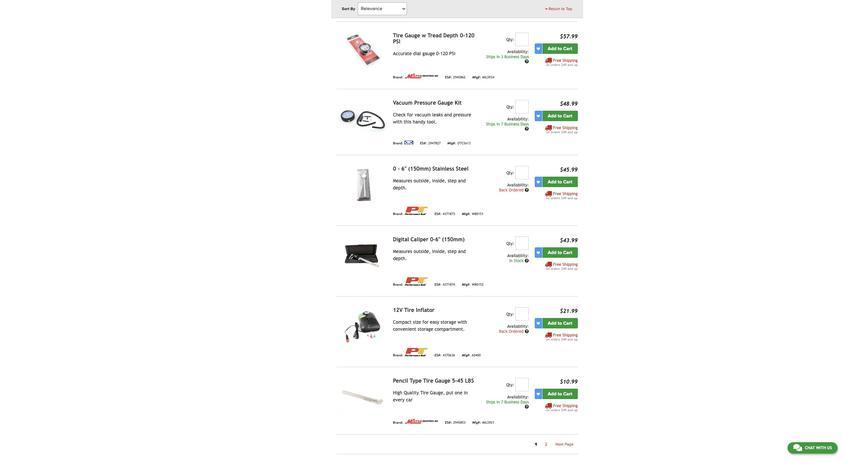 Task type: vqa. For each thing, say whether or not it's contained in the screenshot.
the right now
no



Task type: locate. For each thing, give the bounding box(es) containing it.
with down check
[[393, 119, 403, 125]]

2 qty: from the top
[[507, 105, 514, 110]]

step down stainless
[[448, 178, 457, 184]]

orders for $10.99
[[551, 409, 561, 412]]

up down $57.99
[[574, 63, 578, 67]]

chat with us link
[[788, 443, 838, 454]]

add to wish list image for $21.99
[[537, 322, 540, 325]]

steel
[[456, 166, 469, 172]]

1 vertical spatial 120
[[441, 51, 448, 56]]

0- right depth
[[460, 32, 465, 39]]

tire inside 'tire gauge w tread depth 0-120 psi'
[[393, 32, 403, 39]]

gauge left kit
[[438, 100, 453, 106]]

3 add to wish list image from the top
[[537, 181, 540, 184]]

free for $43.99
[[554, 263, 562, 267]]

6 cart from the top
[[564, 391, 573, 397]]

0 vertical spatial 0-
[[460, 32, 465, 39]]

performance tool - corporate logo image left es#: 4371873
[[405, 207, 428, 215]]

1 measures from the top
[[393, 178, 412, 184]]

6 up from the top
[[574, 409, 578, 412]]

2 brand: from the top
[[393, 76, 404, 79]]

back ordered for $45.99
[[499, 188, 525, 193]]

1 depth. from the top
[[393, 185, 407, 191]]

1 vertical spatial back ordered
[[499, 330, 525, 334]]

to for $43.99
[[558, 250, 562, 256]]

brand: for 12v
[[393, 354, 404, 357]]

1 vertical spatial for
[[423, 320, 429, 325]]

free down $57.99
[[554, 58, 562, 63]]

6" right caliper
[[436, 237, 441, 243]]

4 brand: from the top
[[393, 212, 404, 216]]

5 shipping from the top
[[563, 333, 578, 338]]

shipping
[[563, 58, 578, 63], [563, 126, 578, 130], [563, 192, 578, 196], [563, 263, 578, 267], [563, 333, 578, 338], [563, 404, 578, 409]]

120 left psi
[[441, 51, 448, 56]]

1 measures outside, inside, step and depth. from the top
[[393, 178, 466, 191]]

None number field
[[516, 33, 529, 46], [516, 100, 529, 114], [516, 166, 529, 180], [516, 237, 529, 250], [516, 308, 529, 321], [516, 378, 529, 392], [516, 33, 529, 46], [516, 100, 529, 114], [516, 166, 529, 180], [516, 237, 529, 250], [516, 308, 529, 321], [516, 378, 529, 392]]

orders for $48.99
[[551, 130, 561, 134]]

1 horizontal spatial with
[[458, 320, 467, 325]]

2 vertical spatial days
[[521, 400, 529, 405]]

1 on from the top
[[546, 63, 550, 67]]

milton industries - corporate logo image down car
[[405, 419, 439, 424]]

0 vertical spatial ordered
[[509, 188, 524, 193]]

and for $57.99
[[568, 63, 573, 67]]

mfg#: mils934
[[473, 76, 495, 79]]

orders down $45.99
[[551, 196, 561, 200]]

$49 down $45.99
[[562, 196, 567, 200]]

12v tire inflator
[[393, 307, 435, 314]]

4 on from the top
[[546, 267, 550, 271]]

add to cart button down $48.99
[[543, 111, 578, 121]]

depth. for 0
[[393, 185, 407, 191]]

2 depth. from the top
[[393, 256, 407, 261]]

4 free shipping on orders $49 and up from the top
[[546, 263, 578, 271]]

up for $21.99
[[574, 338, 578, 342]]

depth. down the -
[[393, 185, 407, 191]]

to
[[562, 6, 565, 11], [558, 46, 562, 52], [558, 113, 562, 119], [558, 179, 562, 185], [558, 250, 562, 256], [558, 321, 562, 326], [558, 391, 562, 397]]

2 vertical spatial question circle image
[[525, 405, 529, 409]]

4 $49 from the top
[[562, 267, 567, 271]]

1 performance tool - corporate logo image from the top
[[405, 207, 428, 215]]

$49 for $10.99
[[562, 409, 567, 412]]

120 right depth
[[465, 32, 475, 39]]

3 $49 from the top
[[562, 196, 567, 200]]

1 vertical spatial ships in 7 business days
[[486, 400, 529, 405]]

1 vertical spatial days
[[521, 122, 529, 127]]

orders down $10.99
[[551, 409, 561, 412]]

availability: for $10.99
[[508, 395, 529, 400]]

3 free shipping on orders $49 and up from the top
[[546, 192, 578, 200]]

to down $10.99
[[558, 391, 562, 397]]

add to wish list image for $10.99
[[537, 393, 540, 396]]

and
[[568, 63, 573, 67], [445, 112, 452, 118], [568, 130, 573, 134], [458, 178, 466, 184], [568, 196, 573, 200], [458, 249, 466, 254], [568, 267, 573, 271], [568, 338, 573, 342], [568, 409, 573, 412]]

mfg#: for 6"
[[462, 283, 471, 287]]

add to cart down $45.99
[[548, 179, 573, 185]]

0 vertical spatial back ordered
[[499, 188, 525, 193]]

compact
[[393, 320, 412, 325]]

cart down $21.99
[[564, 321, 573, 326]]

gauge
[[405, 32, 420, 39], [438, 100, 453, 106], [435, 378, 451, 384]]

brand: down every
[[393, 421, 404, 425]]

1 orders from the top
[[551, 63, 561, 67]]

0 vertical spatial measures outside, inside, step and depth.
[[393, 178, 466, 191]]

add to wish list image for $48.99
[[537, 114, 540, 118]]

in for pencil type tire gauge 5-45 lbs
[[497, 400, 500, 405]]

mfg#: mils921
[[473, 421, 495, 425]]

pencil
[[393, 378, 408, 384]]

4 orders from the top
[[551, 267, 561, 271]]

on for $57.99
[[546, 63, 550, 67]]

1 vertical spatial question circle image
[[525, 188, 529, 192]]

1 up from the top
[[574, 63, 578, 67]]

tire up the accurate
[[393, 32, 403, 39]]

orders down $57.99
[[551, 63, 561, 67]]

with inside 'chat with us' "link"
[[817, 446, 826, 451]]

6 add to cart from the top
[[548, 391, 573, 397]]

mfg#: left mils921
[[473, 421, 481, 425]]

1 milton industries - corporate logo image from the top
[[405, 74, 439, 79]]

5 qty: from the top
[[507, 312, 514, 317]]

shipping for $48.99
[[563, 126, 578, 130]]

chat
[[806, 446, 815, 451]]

add to cart
[[548, 46, 573, 52], [548, 113, 573, 119], [548, 179, 573, 185], [548, 250, 573, 256], [548, 321, 573, 326], [548, 391, 573, 397]]

4371873
[[443, 212, 455, 216]]

stock
[[514, 259, 524, 264]]

2 back ordered from the top
[[499, 330, 525, 334]]

0 vertical spatial ships
[[486, 55, 496, 59]]

cart down $10.99
[[564, 391, 573, 397]]

3 availability: from the top
[[508, 183, 529, 188]]

milton industries - corporate logo image down accurate dial gauge 0-120 psi
[[405, 74, 439, 79]]

cart down $57.99
[[564, 46, 573, 52]]

caret up image
[[545, 7, 548, 11]]

business for pencil type tire gauge 5-45 lbs
[[505, 400, 520, 405]]

4 shipping from the top
[[563, 263, 578, 267]]

1 horizontal spatial 6"
[[436, 237, 441, 243]]

back for 12v tire inflator
[[499, 330, 508, 334]]

0 vertical spatial for
[[407, 112, 413, 118]]

2945853
[[454, 421, 466, 425]]

2 availability: from the top
[[508, 117, 529, 122]]

0 vertical spatial (150mm)
[[408, 166, 431, 172]]

add to cart button down $43.99
[[543, 248, 578, 258]]

0 horizontal spatial with
[[393, 119, 403, 125]]

0 vertical spatial gauge
[[405, 32, 420, 39]]

5 $49 from the top
[[562, 338, 567, 342]]

free shipping on orders $49 and up down $57.99
[[546, 58, 578, 67]]

for inside the compact size for easy storage with convenient storage compartment.
[[423, 320, 429, 325]]

mfg#: left w80151
[[462, 212, 471, 216]]

3 on from the top
[[546, 196, 550, 200]]

compartment.
[[435, 327, 465, 332]]

4 add to wish list image from the top
[[537, 251, 540, 255]]

6 free shipping on orders $49 and up from the top
[[546, 404, 578, 412]]

4 add from the top
[[548, 250, 557, 256]]

on for $10.99
[[546, 409, 550, 412]]

$49 down $10.99
[[562, 409, 567, 412]]

psi
[[450, 51, 456, 56]]

3 ships from the top
[[486, 400, 496, 405]]

0 vertical spatial milton industries - corporate logo image
[[405, 74, 439, 79]]

4370636
[[443, 354, 455, 357]]

2 7 from the top
[[501, 400, 504, 405]]

0 horizontal spatial 120
[[441, 51, 448, 56]]

2 inside, from the top
[[432, 249, 447, 254]]

4 qty: from the top
[[507, 242, 514, 246]]

2 up from the top
[[574, 130, 578, 134]]

gauge
[[423, 51, 435, 56]]

0 vertical spatial measures
[[393, 178, 412, 184]]

1 horizontal spatial 0-
[[436, 51, 441, 56]]

cart for $48.99
[[564, 113, 573, 119]]

qty: for pencil type tire gauge 5-45 lbs
[[507, 383, 514, 388]]

add to cart down $21.99
[[548, 321, 573, 326]]

mfg#: left 60400
[[462, 354, 471, 357]]

1 back ordered from the top
[[499, 188, 525, 193]]

1 vertical spatial ordered
[[509, 330, 524, 334]]

6 add to cart button from the top
[[543, 389, 578, 400]]

1 add to cart button from the top
[[543, 44, 578, 54]]

mfg#: for (150mm)
[[462, 212, 471, 216]]

up for $45.99
[[574, 196, 578, 200]]

1 ships in 7 business days from the top
[[486, 122, 529, 127]]

ships
[[486, 55, 496, 59], [486, 122, 496, 127], [486, 400, 496, 405]]

1 add to wish list image from the top
[[537, 47, 540, 51]]

tire left gauge,
[[421, 390, 429, 396]]

ships for vacuum pressure gauge kit
[[486, 122, 496, 127]]

1 vertical spatial step
[[448, 249, 457, 254]]

pencil type tire gauge 5-45 lbs
[[393, 378, 474, 384]]

add to cart button down $21.99
[[543, 318, 578, 329]]

orders for $57.99
[[551, 63, 561, 67]]

0 vertical spatial depth.
[[393, 185, 407, 191]]

brand: up 12v
[[393, 283, 404, 287]]

orders down $21.99
[[551, 338, 561, 342]]

1 vertical spatial with
[[458, 320, 467, 325]]

free down $45.99
[[554, 192, 562, 196]]

0- right caliper
[[430, 237, 436, 243]]

1 qty: from the top
[[507, 38, 514, 42]]

free down $43.99
[[554, 263, 562, 267]]

3 performance tool - corporate logo image from the top
[[405, 348, 428, 357]]

es#: left 4371873
[[435, 212, 442, 216]]

availability: for $21.99
[[508, 324, 529, 329]]

2 measures from the top
[[393, 249, 412, 254]]

with left us
[[817, 446, 826, 451]]

5 up from the top
[[574, 338, 578, 342]]

storage down size
[[418, 327, 433, 332]]

add to cart for $43.99
[[548, 250, 573, 256]]

tire
[[393, 32, 403, 39], [404, 307, 415, 314], [423, 378, 434, 384], [421, 390, 429, 396]]

with up compartment.
[[458, 320, 467, 325]]

1 vertical spatial question circle image
[[525, 259, 529, 263]]

es#1884249 - 92955 - tire pressure gauge  - reads up to 60 psi and features a 10" flexible hose - pittsburgh - audi bmw volkswagen mercedes benz mini porsche image
[[337, 0, 388, 5]]

gauge left 5-
[[435, 378, 451, 384]]

paginated product list navigation navigation
[[337, 440, 578, 449]]

2 vertical spatial gauge
[[435, 378, 451, 384]]

in inside high quality tire gauge, put one in every car
[[464, 390, 468, 396]]

lbs
[[465, 378, 474, 384]]

2 business from the top
[[505, 122, 520, 127]]

2 free from the top
[[554, 126, 562, 130]]

120
[[465, 32, 475, 39], [441, 51, 448, 56]]

for inside check for vacuum leaks and pressure with this handy tool.
[[407, 112, 413, 118]]

add to cart button for $21.99
[[543, 318, 578, 329]]

free shipping on orders $49 and up down $45.99
[[546, 192, 578, 200]]

outside, down 0 - 6" (150mm) stainless steel
[[414, 178, 431, 184]]

up
[[574, 63, 578, 67], [574, 130, 578, 134], [574, 196, 578, 200], [574, 267, 578, 271], [574, 338, 578, 342], [574, 409, 578, 412]]

$49 down $48.99
[[562, 130, 567, 134]]

measures outside, inside, step and depth.
[[393, 178, 466, 191], [393, 249, 466, 261]]

es#: for kit
[[420, 142, 427, 145]]

brand: left the pittsburgh - corporate logo
[[393, 8, 404, 12]]

ships for pencil type tire gauge 5-45 lbs
[[486, 400, 496, 405]]

2 vertical spatial question circle image
[[525, 330, 529, 334]]

2 milton industries - corporate logo image from the top
[[405, 419, 439, 424]]

1 $49 from the top
[[562, 63, 567, 67]]

free for $45.99
[[554, 192, 562, 196]]

es#: left 4371874
[[435, 283, 442, 287]]

gauge inside 'tire gauge w tread depth 0-120 psi'
[[405, 32, 420, 39]]

6 add from the top
[[548, 391, 557, 397]]

add to cart down $10.99
[[548, 391, 573, 397]]

1 vertical spatial back
[[499, 330, 508, 334]]

performance tool - corporate logo image
[[405, 207, 428, 215], [405, 278, 428, 286], [405, 348, 428, 357]]

7
[[501, 122, 504, 127], [501, 400, 504, 405]]

ships in 3 business days
[[486, 55, 529, 59]]

(150mm) down 4371873
[[442, 237, 465, 243]]

accurate
[[393, 51, 412, 56]]

6 qty: from the top
[[507, 383, 514, 388]]

with inside check for vacuum leaks and pressure with this handy tool.
[[393, 119, 403, 125]]

depth.
[[393, 185, 407, 191], [393, 256, 407, 261]]

1 vertical spatial business
[[505, 122, 520, 127]]

(150mm) right the -
[[408, 166, 431, 172]]

add to wish list image
[[537, 47, 540, 51], [537, 114, 540, 118], [537, 181, 540, 184], [537, 251, 540, 255], [537, 322, 540, 325], [537, 393, 540, 396]]

0 vertical spatial business
[[505, 55, 520, 59]]

add for $43.99
[[548, 250, 557, 256]]

availability:
[[508, 50, 529, 54], [508, 117, 529, 122], [508, 183, 529, 188], [508, 254, 529, 258], [508, 324, 529, 329], [508, 395, 529, 400]]

sort
[[342, 6, 350, 11]]

7 for vacuum pressure gauge kit
[[501, 122, 504, 127]]

1 vertical spatial depth.
[[393, 256, 407, 261]]

step down digital caliper 0-6" (150mm) link
[[448, 249, 457, 254]]

brand: left the otc - corporate logo
[[393, 142, 404, 145]]

6 shipping from the top
[[563, 404, 578, 409]]

1 vertical spatial (150mm)
[[442, 237, 465, 243]]

up down $48.99
[[574, 130, 578, 134]]

0- right gauge
[[436, 51, 441, 56]]

3 free from the top
[[554, 192, 562, 196]]

free down $48.99
[[554, 126, 562, 130]]

2 horizontal spatial with
[[817, 446, 826, 451]]

free shipping on orders $49 and up down $21.99
[[546, 333, 578, 342]]

add to cart button down $57.99
[[543, 44, 578, 54]]

easy
[[430, 320, 440, 325]]

7 brand: from the top
[[393, 421, 404, 425]]

and for $10.99
[[568, 409, 573, 412]]

orders down $43.99
[[551, 267, 561, 271]]

1 horizontal spatial 120
[[465, 32, 475, 39]]

2 vertical spatial business
[[505, 400, 520, 405]]

measures outside, inside, step and depth. down digital caliper 0-6" (150mm) at the bottom of the page
[[393, 249, 466, 261]]

2 ships from the top
[[486, 122, 496, 127]]

to for $57.99
[[558, 46, 562, 52]]

3 add to cart from the top
[[548, 179, 573, 185]]

0
[[393, 166, 396, 172]]

inside, down stainless
[[432, 178, 447, 184]]

brand: up digital
[[393, 212, 404, 216]]

es#: left 2947827
[[420, 142, 427, 145]]

measures for caliper
[[393, 249, 412, 254]]

for right size
[[423, 320, 429, 325]]

1 availability: from the top
[[508, 50, 529, 54]]

2 $49 from the top
[[562, 130, 567, 134]]

5 on from the top
[[546, 338, 550, 342]]

3 shipping from the top
[[563, 192, 578, 196]]

up for $43.99
[[574, 267, 578, 271]]

add to cart button for $45.99
[[543, 177, 578, 187]]

digital caliper 0-6" (150mm)
[[393, 237, 465, 243]]

next
[[556, 442, 564, 447]]

mfg#: left mils934
[[473, 76, 481, 79]]

45
[[457, 378, 464, 384]]

shipping down $57.99
[[563, 58, 578, 63]]

1 vertical spatial gauge
[[438, 100, 453, 106]]

question circle image
[[525, 60, 529, 64], [525, 259, 529, 263], [525, 330, 529, 334]]

3 add to cart button from the top
[[543, 177, 578, 187]]

1 vertical spatial ships
[[486, 122, 496, 127]]

3 days from the top
[[521, 400, 529, 405]]

5 brand: from the top
[[393, 283, 404, 287]]

6" right the -
[[402, 166, 407, 172]]

mils921
[[483, 421, 495, 425]]

0 vertical spatial inside,
[[432, 178, 447, 184]]

2 add to wish list image from the top
[[537, 114, 540, 118]]

3 orders from the top
[[551, 196, 561, 200]]

es#: for gauge
[[445, 421, 452, 425]]

in stock
[[510, 259, 525, 264]]

1 ordered from the top
[[509, 188, 524, 193]]

shipping down $10.99
[[563, 404, 578, 409]]

to down $57.99
[[558, 46, 562, 52]]

0 vertical spatial storage
[[441, 320, 457, 325]]

0 vertical spatial question circle image
[[525, 127, 529, 131]]

5 add to cart button from the top
[[543, 318, 578, 329]]

5 free shipping on orders $49 and up from the top
[[546, 333, 578, 342]]

2 horizontal spatial 0-
[[460, 32, 465, 39]]

and inside check for vacuum leaks and pressure with this handy tool.
[[445, 112, 452, 118]]

add to cart for $45.99
[[548, 179, 573, 185]]

es#4370636 - 60400 - 12v tire inflator  - compact size for easy storage with convenient storage compartment. - performance tool - audi bmw volkswagen mercedes benz mini porsche image
[[337, 308, 388, 346]]

1 horizontal spatial for
[[423, 320, 429, 325]]

4 up from the top
[[574, 267, 578, 271]]

cart for $45.99
[[564, 179, 573, 185]]

5 availability: from the top
[[508, 324, 529, 329]]

0 vertical spatial 6"
[[402, 166, 407, 172]]

2 on from the top
[[546, 130, 550, 134]]

1 outside, from the top
[[414, 178, 431, 184]]

measures
[[393, 178, 412, 184], [393, 249, 412, 254]]

0 vertical spatial ships in 7 business days
[[486, 122, 529, 127]]

free shipping on orders $49 and up for $57.99
[[546, 58, 578, 67]]

brand: for vacuum
[[393, 142, 404, 145]]

6 free from the top
[[554, 404, 562, 409]]

add for $45.99
[[548, 179, 557, 185]]

1 vertical spatial performance tool - corporate logo image
[[405, 278, 428, 286]]

5 add to cart from the top
[[548, 321, 573, 326]]

next page link
[[552, 440, 578, 449]]

4 add to cart button from the top
[[543, 248, 578, 258]]

2 vertical spatial ships
[[486, 400, 496, 405]]

days
[[521, 55, 529, 59], [521, 122, 529, 127], [521, 400, 529, 405]]

performance tool - corporate logo image up 12v tire inflator
[[405, 278, 428, 286]]

2 outside, from the top
[[414, 249, 431, 254]]

in for tire gauge w tread depth 0-120 psi
[[497, 55, 500, 59]]

shipping down $43.99
[[563, 263, 578, 267]]

step
[[448, 178, 457, 184], [448, 249, 457, 254]]

0 vertical spatial step
[[448, 178, 457, 184]]

3 question circle image from the top
[[525, 405, 529, 409]]

2 add from the top
[[548, 113, 557, 119]]

cart down $45.99
[[564, 179, 573, 185]]

$49 for $45.99
[[562, 196, 567, 200]]

1 back from the top
[[499, 188, 508, 193]]

add to cart down $57.99
[[548, 46, 573, 52]]

es#: 4371873
[[435, 212, 455, 216]]

add to cart button for $43.99
[[543, 248, 578, 258]]

brand: for digital
[[393, 283, 404, 287]]

free for $10.99
[[554, 404, 562, 409]]

1 vertical spatial measures outside, inside, step and depth.
[[393, 249, 466, 261]]

cart down $48.99
[[564, 113, 573, 119]]

question circle image
[[525, 127, 529, 131], [525, 188, 529, 192], [525, 405, 529, 409]]

0 horizontal spatial 6"
[[402, 166, 407, 172]]

free down $10.99
[[554, 404, 562, 409]]

0 vertical spatial question circle image
[[525, 60, 529, 64]]

free
[[554, 58, 562, 63], [554, 126, 562, 130], [554, 192, 562, 196], [554, 263, 562, 267], [554, 333, 562, 338], [554, 404, 562, 409]]

1 vertical spatial outside,
[[414, 249, 431, 254]]

brand: up pencil
[[393, 354, 404, 357]]

es#2945862 - mils934 - tire gauge w tread depth 0-120 psi - accurate dial gauge 0-120 psi - milton industries - audi bmw volkswagen mercedes benz mini porsche image
[[337, 33, 388, 71]]

$49 down $57.99
[[562, 63, 567, 67]]

6"
[[402, 166, 407, 172], [436, 237, 441, 243]]

vacuum
[[415, 112, 431, 118]]

days for $48.99
[[521, 122, 529, 127]]

2 free shipping on orders $49 and up from the top
[[546, 126, 578, 134]]

1 horizontal spatial storage
[[441, 320, 457, 325]]

add to cart button down $45.99
[[543, 177, 578, 187]]

1 business from the top
[[505, 55, 520, 59]]

2 vertical spatial performance tool - corporate logo image
[[405, 348, 428, 357]]

brand: down the accurate
[[393, 76, 404, 79]]

qty:
[[507, 38, 514, 42], [507, 105, 514, 110], [507, 171, 514, 176], [507, 242, 514, 246], [507, 312, 514, 317], [507, 383, 514, 388]]

add to cart down $48.99
[[548, 113, 573, 119]]

shipping down $48.99
[[563, 126, 578, 130]]

2 cart from the top
[[564, 113, 573, 119]]

0 vertical spatial 120
[[465, 32, 475, 39]]

$49 down $21.99
[[562, 338, 567, 342]]

free shipping on orders $49 and up down $10.99
[[546, 404, 578, 412]]

to down $43.99
[[558, 250, 562, 256]]

add to wish list image for $57.99
[[537, 47, 540, 51]]

3 cart from the top
[[564, 179, 573, 185]]

on for $43.99
[[546, 267, 550, 271]]

0 vertical spatial performance tool - corporate logo image
[[405, 207, 428, 215]]

cart for $21.99
[[564, 321, 573, 326]]

business for tire gauge w tread depth 0-120 psi
[[505, 55, 520, 59]]

compact size for easy storage with convenient storage compartment.
[[393, 320, 467, 332]]

on
[[546, 63, 550, 67], [546, 130, 550, 134], [546, 196, 550, 200], [546, 267, 550, 271], [546, 338, 550, 342], [546, 409, 550, 412]]

1 vertical spatial 7
[[501, 400, 504, 405]]

mfg#: left 'otc5613' on the top of the page
[[448, 142, 456, 145]]

1 vertical spatial storage
[[418, 327, 433, 332]]

back for 0 - 6" (150mm) stainless steel
[[499, 188, 508, 193]]

tire gauge w tread depth 0-120 psi
[[393, 32, 475, 45]]

0 vertical spatial outside,
[[414, 178, 431, 184]]

4 cart from the top
[[564, 250, 573, 256]]

orders for $45.99
[[551, 196, 561, 200]]

w80151
[[472, 212, 484, 216]]

1 shipping from the top
[[563, 58, 578, 63]]

up for $57.99
[[574, 63, 578, 67]]

2 measures outside, inside, step and depth. from the top
[[393, 249, 466, 261]]

6 on from the top
[[546, 409, 550, 412]]

$49
[[562, 63, 567, 67], [562, 130, 567, 134], [562, 196, 567, 200], [562, 267, 567, 271], [562, 338, 567, 342], [562, 409, 567, 412]]

ships in 7 business days for pencil type tire gauge 5-45 lbs
[[486, 400, 529, 405]]

sort by
[[342, 6, 355, 11]]

0 vertical spatial days
[[521, 55, 529, 59]]

3 up from the top
[[574, 196, 578, 200]]

to down $21.99
[[558, 321, 562, 326]]

storage
[[441, 320, 457, 325], [418, 327, 433, 332]]

1 vertical spatial inside,
[[432, 249, 447, 254]]

2947827
[[429, 142, 441, 145]]

1 link
[[531, 440, 541, 449]]

tire inside high quality tire gauge, put one in every car
[[421, 390, 429, 396]]

cart for $57.99
[[564, 46, 573, 52]]

inside, for stainless
[[432, 178, 447, 184]]

6 brand: from the top
[[393, 354, 404, 357]]

1 vertical spatial measures
[[393, 249, 412, 254]]

es#2947827 - otc5613 - vacuum pressure gauge kit - check for vacuum leaks and pressure with this handy tool. - otc - audi bmw volkswagen mercedes benz mini porsche image
[[337, 100, 388, 139]]

comments image
[[794, 444, 803, 452]]

stainless
[[433, 166, 455, 172]]

0 horizontal spatial for
[[407, 112, 413, 118]]

1 days from the top
[[521, 55, 529, 59]]

add
[[548, 46, 557, 52], [548, 113, 557, 119], [548, 179, 557, 185], [548, 250, 557, 256], [548, 321, 557, 326], [548, 391, 557, 397]]

performance tool - corporate logo image down 'convenient'
[[405, 348, 428, 357]]

gauge,
[[430, 390, 445, 396]]

business for vacuum pressure gauge kit
[[505, 122, 520, 127]]

5 cart from the top
[[564, 321, 573, 326]]

brand: for pencil
[[393, 421, 404, 425]]

type
[[410, 378, 422, 384]]

es#: left 2945853
[[445, 421, 452, 425]]

for
[[407, 112, 413, 118], [423, 320, 429, 325]]

for up this
[[407, 112, 413, 118]]

2 vertical spatial 0-
[[430, 237, 436, 243]]

es#:
[[445, 76, 452, 79], [420, 142, 427, 145], [435, 212, 442, 216], [435, 283, 442, 287], [435, 354, 442, 357], [445, 421, 452, 425]]

3 brand: from the top
[[393, 142, 404, 145]]

5 orders from the top
[[551, 338, 561, 342]]

up down $10.99
[[574, 409, 578, 412]]

return to top
[[548, 6, 573, 11]]

pressure
[[454, 112, 472, 118]]

outside, down caliper
[[414, 249, 431, 254]]

5 add from the top
[[548, 321, 557, 326]]

es#: 2945862
[[445, 76, 466, 79]]

2 performance tool - corporate logo image from the top
[[405, 278, 428, 286]]

mfg#: left w80152
[[462, 283, 471, 287]]

in
[[497, 55, 500, 59], [497, 122, 500, 127], [464, 390, 468, 396], [497, 400, 500, 405]]

2 step from the top
[[448, 249, 457, 254]]

$49 down $43.99
[[562, 267, 567, 271]]

$57.99
[[560, 33, 578, 40]]

up down $21.99
[[574, 338, 578, 342]]

milton industries - corporate logo image
[[405, 74, 439, 79], [405, 419, 439, 424]]

in for vacuum pressure gauge kit
[[497, 122, 500, 127]]

inside, down digital caliper 0-6" (150mm) at the bottom of the page
[[432, 249, 447, 254]]

12v
[[393, 307, 403, 314]]

0 vertical spatial 7
[[501, 122, 504, 127]]

cart down $43.99
[[564, 250, 573, 256]]

2 vertical spatial with
[[817, 446, 826, 451]]

add for $57.99
[[548, 46, 557, 52]]

1 inside, from the top
[[432, 178, 447, 184]]

milton industries - corporate logo image for type
[[405, 419, 439, 424]]

2 add to cart from the top
[[548, 113, 573, 119]]

1 vertical spatial milton industries - corporate logo image
[[405, 419, 439, 424]]

0 vertical spatial with
[[393, 119, 403, 125]]

add to cart button for $10.99
[[543, 389, 578, 400]]

0 vertical spatial back
[[499, 188, 508, 193]]



Task type: describe. For each thing, give the bounding box(es) containing it.
tread
[[428, 32, 442, 39]]

add to cart button for $57.99
[[543, 44, 578, 54]]

orders for $43.99
[[551, 267, 561, 271]]

free shipping on orders $49 and up for $21.99
[[546, 333, 578, 342]]

es#: for (150mm)
[[435, 212, 442, 216]]

outside, for (150mm)
[[414, 178, 431, 184]]

vacuum
[[393, 100, 413, 106]]

add to wish list image for $45.99
[[537, 181, 540, 184]]

availability: for $45.99
[[508, 183, 529, 188]]

mils934
[[483, 76, 495, 79]]

7 for pencil type tire gauge 5-45 lbs
[[501, 400, 504, 405]]

caliper
[[411, 237, 429, 243]]

dial
[[413, 51, 421, 56]]

question circle image for $10.99
[[525, 405, 529, 409]]

tire gauge w tread depth 0-120 psi link
[[393, 32, 475, 45]]

es#2945853 - mils921 - pencil type tire gauge 5-45 lbs - high quality tire gauge, put one in every car - milton industries - audi bmw volkswagen mercedes benz mini porsche image
[[337, 378, 388, 417]]

free for $21.99
[[554, 333, 562, 338]]

ordered for $45.99
[[509, 188, 524, 193]]

mfg#: 60400
[[462, 354, 481, 357]]

2
[[545, 442, 548, 447]]

es#: 2945853
[[445, 421, 466, 425]]

free shipping on orders $49 and up for $10.99
[[546, 404, 578, 412]]

psi
[[393, 39, 401, 45]]

accurate dial gauge 0-120 psi
[[393, 51, 456, 56]]

add to cart for $48.99
[[548, 113, 573, 119]]

otc5613
[[458, 142, 471, 145]]

qty: for 0 - 6" (150mm) stainless steel
[[507, 171, 514, 176]]

tool.
[[427, 119, 437, 125]]

outside, for 6"
[[414, 249, 431, 254]]

es#4371873 - w80151 - 0 - 6" (150mm) stainless steel - measures outside, inside, step and depth. - performance tool - audi bmw volkswagen mercedes benz mini porsche image
[[337, 166, 388, 205]]

0 - 6" (150mm) stainless steel
[[393, 166, 469, 172]]

2945862
[[454, 76, 466, 79]]

$49 for $48.99
[[562, 130, 567, 134]]

return to top link
[[545, 6, 573, 12]]

es#: 4370636
[[435, 354, 455, 357]]

mfg#: otc5613
[[448, 142, 471, 145]]

pencil type tire gauge 5-45 lbs link
[[393, 378, 474, 384]]

$49 for $57.99
[[562, 63, 567, 67]]

es#: 4371874
[[435, 283, 455, 287]]

measures for -
[[393, 178, 412, 184]]

add for $48.99
[[548, 113, 557, 119]]

measures outside, inside, step and depth. for 6"
[[393, 249, 466, 261]]

up for $10.99
[[574, 409, 578, 412]]

check for vacuum leaks and pressure with this handy tool.
[[393, 112, 472, 125]]

days for $57.99
[[521, 55, 529, 59]]

free for $48.99
[[554, 126, 562, 130]]

digital caliper 0-6" (150mm) link
[[393, 237, 465, 243]]

shipping for $57.99
[[563, 58, 578, 63]]

ships for tire gauge w tread depth 0-120 psi
[[486, 55, 496, 59]]

question circle image for $21.99
[[525, 330, 529, 334]]

one
[[455, 390, 463, 396]]

0 horizontal spatial 0-
[[430, 237, 436, 243]]

every
[[393, 398, 405, 403]]

depth
[[444, 32, 459, 39]]

up for $48.99
[[574, 130, 578, 134]]

top
[[566, 6, 573, 11]]

by
[[351, 6, 355, 11]]

high
[[393, 390, 403, 396]]

otc - corporate logo image
[[405, 141, 414, 145]]

on for $48.99
[[546, 130, 550, 134]]

w
[[422, 32, 426, 39]]

to for $48.99
[[558, 113, 562, 119]]

ships in 7 business days for vacuum pressure gauge kit
[[486, 122, 529, 127]]

availability: for $43.99
[[508, 254, 529, 258]]

es#: left 4370636
[[435, 354, 442, 357]]

with inside the compact size for easy storage with convenient storage compartment.
[[458, 320, 467, 325]]

$45.99
[[560, 167, 578, 173]]

qty: for vacuum pressure gauge kit
[[507, 105, 514, 110]]

shipping for $21.99
[[563, 333, 578, 338]]

put
[[447, 390, 454, 396]]

add for $10.99
[[548, 391, 557, 397]]

$49 for $21.99
[[562, 338, 567, 342]]

shipping for $45.99
[[563, 192, 578, 196]]

and for $43.99
[[568, 267, 573, 271]]

on for $21.99
[[546, 338, 550, 342]]

5-
[[452, 378, 457, 384]]

1 vertical spatial 6"
[[436, 237, 441, 243]]

availability: for $57.99
[[508, 50, 529, 54]]

qty: for digital caliper 0-6" (150mm)
[[507, 242, 514, 246]]

pressure
[[414, 100, 436, 106]]

page
[[565, 442, 574, 447]]

1 horizontal spatial (150mm)
[[442, 237, 465, 243]]

days for $10.99
[[521, 400, 529, 405]]

0- inside 'tire gauge w tread depth 0-120 psi'
[[460, 32, 465, 39]]

return
[[549, 6, 561, 11]]

vacuum pressure gauge kit link
[[393, 100, 462, 106]]

$43.99
[[560, 238, 578, 244]]

to for $45.99
[[558, 179, 562, 185]]

-
[[398, 166, 400, 172]]

vacuum pressure gauge kit
[[393, 100, 462, 106]]

on for $45.99
[[546, 196, 550, 200]]

milton industries - corporate logo image for gauge
[[405, 74, 439, 79]]

question circle image for $57.99
[[525, 60, 529, 64]]

us
[[828, 446, 833, 451]]

$21.99
[[560, 308, 578, 315]]

pittsburgh - corporate logo image
[[405, 8, 426, 11]]

mfg#: for tread
[[473, 76, 481, 79]]

es#: 2947827
[[420, 142, 441, 145]]

tire right type
[[423, 378, 434, 384]]

car
[[406, 398, 413, 403]]

1 vertical spatial 0-
[[436, 51, 441, 56]]

check
[[393, 112, 406, 118]]

cart for $10.99
[[564, 391, 573, 397]]

shipping for $43.99
[[563, 263, 578, 267]]

2 link
[[541, 440, 552, 449]]

measures outside, inside, step and depth. for (150mm)
[[393, 178, 466, 191]]

$10.99
[[560, 379, 578, 385]]

add to cart for $57.99
[[548, 46, 573, 52]]

3
[[501, 55, 504, 59]]

1 brand: from the top
[[393, 8, 404, 12]]

inflator
[[416, 307, 435, 314]]

0 - 6" (150mm) stainless steel link
[[393, 166, 469, 172]]

$48.99
[[560, 101, 578, 107]]

performance tool - corporate logo image for (150mm)
[[405, 207, 428, 215]]

4371874
[[443, 283, 455, 287]]

tire right 12v
[[404, 307, 415, 314]]

ordered for $21.99
[[509, 330, 524, 334]]

add to wish list image for $43.99
[[537, 251, 540, 255]]

mfg#: for gauge
[[473, 421, 481, 425]]

60400
[[472, 354, 481, 357]]

es#4371874 - w80152 - digital caliper 0-6" (150mm) - measures outside, inside, step and depth. - performance tool - audi bmw volkswagen mercedes benz mini porsche image
[[337, 237, 388, 275]]

in
[[510, 259, 513, 264]]

this
[[404, 119, 412, 125]]

add to cart for $10.99
[[548, 391, 573, 397]]

question circle image for $43.99
[[525, 259, 529, 263]]

step for stainless
[[448, 178, 457, 184]]

next page
[[556, 442, 574, 447]]

120 inside 'tire gauge w tread depth 0-120 psi'
[[465, 32, 475, 39]]

size
[[413, 320, 421, 325]]

brand: for tire
[[393, 76, 404, 79]]

0 horizontal spatial (150mm)
[[408, 166, 431, 172]]

digital
[[393, 237, 409, 243]]

kit
[[455, 100, 462, 106]]

leaks
[[432, 112, 443, 118]]

0 horizontal spatial storage
[[418, 327, 433, 332]]

high quality tire gauge, put one in every car
[[393, 390, 468, 403]]

mfg#: w80152
[[462, 283, 484, 287]]

inside, for (150mm)
[[432, 249, 447, 254]]

add to cart for $21.99
[[548, 321, 573, 326]]

12v tire inflator link
[[393, 307, 435, 314]]

es#: for 6"
[[435, 283, 442, 287]]

mfg#: w80151
[[462, 212, 484, 216]]

back ordered for $21.99
[[499, 330, 525, 334]]

to for $21.99
[[558, 321, 562, 326]]

and for $48.99
[[568, 130, 573, 134]]

add to cart button for $48.99
[[543, 111, 578, 121]]

to left 'top'
[[562, 6, 565, 11]]

and for $21.99
[[568, 338, 573, 342]]



